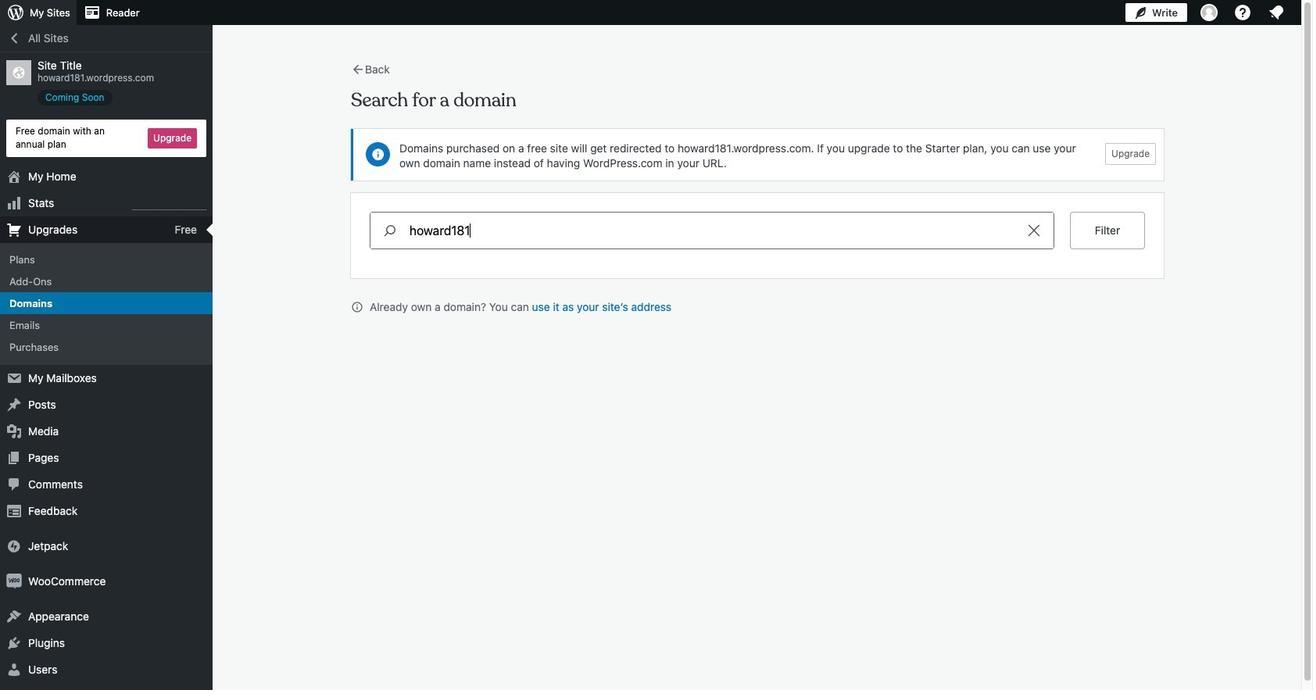 Task type: describe. For each thing, give the bounding box(es) containing it.
highest hourly views 0 image
[[132, 200, 206, 210]]

help image
[[1234, 3, 1253, 22]]

close search image
[[1015, 221, 1054, 240]]

open search image
[[371, 221, 410, 240]]

info image
[[351, 301, 364, 314]]

manage your notifications image
[[1267, 3, 1286, 22]]



Task type: locate. For each thing, give the bounding box(es) containing it.
What would you like your domain name to be? search field
[[410, 213, 1015, 249]]

1 vertical spatial img image
[[6, 574, 22, 589]]

2 img image from the top
[[6, 574, 22, 589]]

my profile image
[[1201, 4, 1218, 21]]

None search field
[[370, 212, 1055, 249]]

img image
[[6, 538, 22, 554], [6, 574, 22, 589]]

1 img image from the top
[[6, 538, 22, 554]]

0 vertical spatial img image
[[6, 538, 22, 554]]



Task type: vqa. For each thing, say whether or not it's contained in the screenshot.
2nd 'Img'
yes



